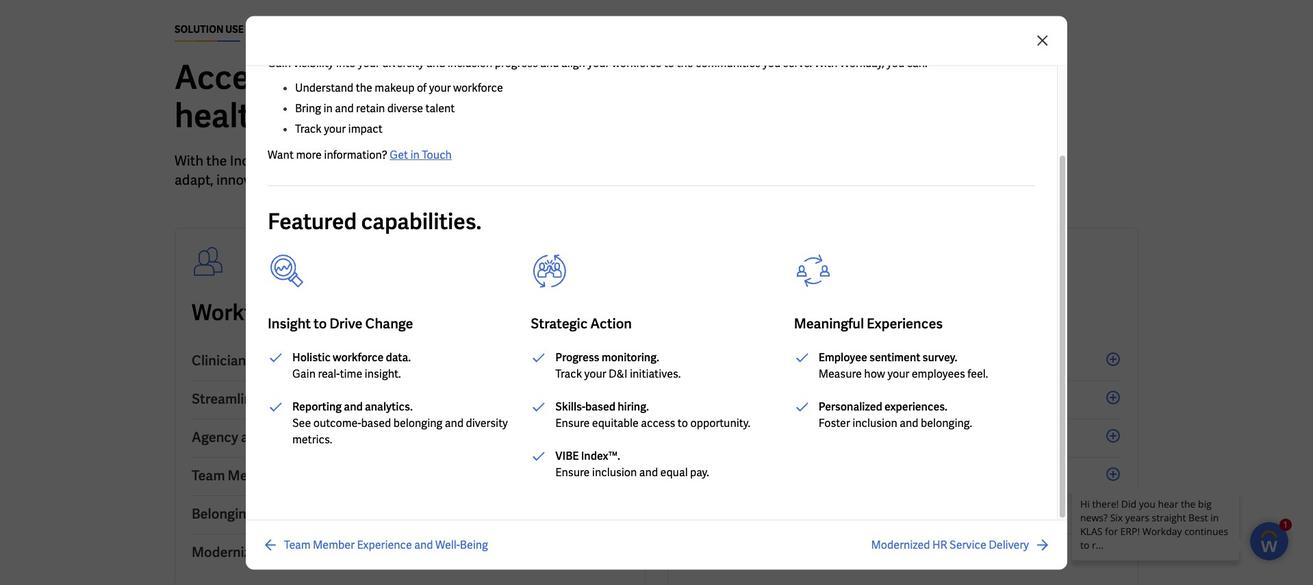 Task type: vqa. For each thing, say whether or not it's contained in the screenshot.
topmost workforce
yes



Task type: describe. For each thing, give the bounding box(es) containing it.
proactive contract management
[[685, 506, 889, 523]]

belonging.
[[921, 416, 973, 431]]

track inside progress monitoring. track your d&i initiatives.
[[556, 367, 582, 382]]

reporting and analytics. see outcome-based belonging and diversity metrics.
[[293, 400, 508, 447]]

access
[[641, 416, 676, 431]]

agency
[[192, 429, 238, 447]]

1 vertical spatial diversity
[[283, 506, 339, 523]]

meaningful
[[794, 315, 865, 333]]

index™.
[[581, 449, 621, 464]]

being inside featured capabilities. dialog
[[460, 538, 488, 552]]

optimized automated replenishment
[[685, 544, 919, 562]]

for inside with the industry accelerator for healthcare, you benefit from a global ecosystem of partners to help you adapt, innovate, and scale—all while fast-tracking your digital transformation.
[[359, 152, 376, 170]]

use
[[226, 23, 244, 36]]

belonging
[[192, 506, 254, 523]]

supplier diversity and engagement button
[[685, 458, 1122, 497]]

0 horizontal spatial engagement
[[249, 352, 327, 370]]

you right help
[[795, 152, 817, 170]]

with inside featured capabilities. dialog
[[815, 56, 838, 71]]

diversity inside reporting and analytics. see outcome-based belonging and diversity metrics.
[[466, 416, 508, 431]]

delivery for right modernized hr service delivery button
[[989, 538, 1030, 552]]

and inside agency and contract labor optimization "button"
[[241, 429, 265, 447]]

employee sentiment survey. measure how your employees feel.
[[819, 351, 989, 382]]

well- inside featured capabilities. dialog
[[436, 538, 460, 552]]

serve.
[[784, 56, 813, 71]]

delivery for the left modernized hr service delivery button
[[339, 544, 390, 562]]

to inside button
[[341, 506, 354, 523]]

for inside accelerate value with solutions made for healthcare.
[[738, 56, 780, 99]]

partners
[[693, 152, 746, 170]]

member inside featured capabilities. dialog
[[313, 538, 355, 552]]

accelerate
[[175, 56, 337, 99]]

workforce
[[192, 299, 296, 327]]

with
[[430, 56, 496, 99]]

vibe index™. ensure inclusion and equal pay.
[[556, 449, 710, 480]]

measure
[[819, 367, 862, 382]]

0 vertical spatial team member experience and well-being
[[192, 467, 448, 485]]

personalized
[[819, 400, 883, 414]]

your right align
[[588, 56, 610, 71]]

agency and contract labor optimization button
[[192, 420, 629, 458]]

0 horizontal spatial modernized hr service delivery button
[[192, 535, 629, 573]]

equity
[[438, 506, 477, 523]]

strategic
[[531, 315, 588, 333]]

skills-based hiring. ensure equitable access to opportunity.
[[556, 400, 751, 431]]

the inside with the industry accelerator for healthcare, you benefit from a global ecosystem of partners to help you adapt, innovate, and scale—all while fast-tracking your digital transformation.
[[206, 152, 227, 170]]

made
[[648, 56, 731, 99]]

you left 'can:'
[[887, 56, 905, 71]]

value-
[[685, 390, 724, 408]]

healthcare.
[[175, 95, 343, 137]]

health for drive
[[393, 506, 435, 523]]

the left communities
[[677, 56, 694, 71]]

to inside with the industry accelerator for healthcare, you benefit from a global ecosystem of partners to help you adapt, innovate, and scale—all while fast-tracking your digital transformation.
[[749, 152, 762, 170]]

real-
[[318, 367, 340, 382]]

clinically
[[685, 352, 742, 370]]

drive inside button
[[357, 506, 390, 523]]

touch
[[422, 148, 452, 162]]

automated
[[752, 544, 822, 562]]

solutions
[[502, 56, 641, 99]]

clinically integrated supply chain button
[[685, 343, 1122, 382]]

innovate,
[[217, 171, 273, 189]]

featured capabilities. dialog
[[0, 0, 1314, 586]]

chain for clinically integrated supply chain
[[858, 352, 894, 370]]

action
[[591, 315, 632, 333]]

healthcare
[[776, 299, 887, 327]]

scale—all
[[302, 171, 362, 189]]

and inside with the industry accelerator for healthcare, you benefit from a global ecosystem of partners to help you adapt, innovate, and scale—all while fast-tracking your digital transformation.
[[276, 171, 299, 189]]

supplier- and supply-related risk management
[[685, 429, 980, 447]]

fast-
[[401, 171, 428, 189]]

of inside understand the makeup of your workforce bring in and retain diverse talent track your impact
[[417, 81, 427, 95]]

resilient
[[685, 299, 772, 327]]

0 horizontal spatial inclusion
[[448, 56, 493, 71]]

gain inside holistic workforce data. gain real-time insight.
[[293, 367, 316, 382]]

meaningful experiences
[[794, 315, 943, 333]]

0 horizontal spatial experience
[[283, 467, 352, 485]]

holistic
[[293, 351, 331, 365]]

sourcing
[[768, 390, 823, 408]]

modernized hr service delivery for right modernized hr service delivery button
[[872, 538, 1030, 552]]

hr for right modernized hr service delivery button
[[933, 538, 948, 552]]

experience inside featured capabilities. dialog
[[357, 538, 412, 552]]

how
[[865, 367, 886, 382]]

ecosystem
[[608, 152, 675, 170]]

while
[[365, 171, 398, 189]]

clinician engagement and retention button
[[192, 343, 629, 382]]

resilient healthcare supply chain
[[685, 299, 1022, 327]]

employees
[[912, 367, 966, 382]]

clinician
[[192, 352, 246, 370]]

equitable
[[592, 416, 639, 431]]

industry
[[230, 152, 281, 170]]

0 horizontal spatial modernized
[[192, 544, 266, 562]]

optimized automated replenishment button
[[685, 535, 1122, 573]]

your inside with the industry accelerator for healthcare, you benefit from a global ecosystem of partners to help you adapt, innovate, and scale—all while fast-tracking your digital transformation.
[[482, 171, 509, 189]]

contract inside button
[[747, 506, 803, 523]]

belonging and diversity to drive health equity button
[[192, 497, 629, 535]]

benefit
[[478, 152, 523, 170]]

capabilities.
[[361, 208, 482, 236]]

a
[[557, 152, 565, 170]]

gain visibility into your diversity and inclusion progress and align your workforce to the communities you serve. with workday, you can:
[[268, 56, 928, 71]]

supplier- and supply-related risk management button
[[685, 420, 1122, 458]]

streamlined
[[192, 390, 268, 408]]

and inside understand the makeup of your workforce bring in and retain diverse talent track your impact
[[335, 101, 354, 116]]

your left impact
[[324, 122, 346, 136]]

insight.
[[365, 367, 401, 382]]

optimized
[[685, 544, 749, 562]]

labor
[[326, 429, 362, 447]]

supply for healthcare
[[891, 299, 959, 327]]

in inside understand the makeup of your workforce bring in and retain diverse talent track your impact
[[324, 101, 333, 116]]

talent
[[426, 101, 455, 116]]

0 vertical spatial team
[[192, 467, 225, 485]]

clinically integrated supply chain
[[685, 352, 894, 370]]

metrics.
[[293, 433, 333, 447]]

you left serve. on the right top
[[763, 56, 781, 71]]

based inside reporting and analytics. see outcome-based belonging and diversity metrics.
[[361, 416, 391, 431]]

foster
[[819, 416, 851, 431]]

service for right modernized hr service delivery button
[[950, 538, 987, 552]]

0 vertical spatial well-
[[381, 467, 413, 485]]

feel.
[[968, 367, 989, 382]]

0 vertical spatial being
[[413, 467, 448, 485]]

team inside featured capabilities. dialog
[[284, 538, 311, 552]]

progress
[[495, 56, 538, 71]]

diverse
[[388, 101, 423, 116]]

value-driven sourcing button
[[685, 382, 1122, 420]]

belonging
[[394, 416, 443, 431]]

modernized inside featured capabilities. dialog
[[872, 538, 931, 552]]

the up holistic workforce data. gain real-time insight.
[[333, 299, 366, 327]]



Task type: locate. For each thing, give the bounding box(es) containing it.
replenishment
[[825, 544, 919, 562]]

1 vertical spatial inclusion
[[853, 416, 898, 431]]

get
[[390, 148, 408, 162]]

0 vertical spatial team member experience and well-being button
[[192, 458, 629, 497]]

ensure
[[556, 416, 590, 431], [556, 466, 590, 480]]

management inside supplier- and supply-related risk management button
[[897, 429, 980, 447]]

workforce right align
[[612, 56, 662, 71]]

2 horizontal spatial inclusion
[[853, 416, 898, 431]]

proactive contract management button
[[685, 497, 1122, 535]]

featured capabilities.
[[268, 208, 482, 236]]

workforce up "talent"
[[454, 81, 503, 95]]

of right future at the bottom of the page
[[440, 299, 461, 327]]

for up while
[[359, 152, 376, 170]]

0 horizontal spatial team
[[192, 467, 225, 485]]

1 horizontal spatial supply
[[891, 299, 959, 327]]

0 horizontal spatial hr
[[269, 544, 287, 562]]

1 horizontal spatial diversity
[[740, 467, 795, 485]]

supply down meaningful
[[812, 352, 855, 370]]

change
[[365, 315, 413, 333]]

d&i
[[609, 367, 628, 382]]

2 vertical spatial for
[[301, 299, 329, 327]]

1 horizontal spatial of
[[440, 299, 461, 327]]

team member experience and well-being button inside featured capabilities. dialog
[[262, 537, 488, 553]]

tracking
[[428, 171, 479, 189]]

0 vertical spatial in
[[324, 101, 333, 116]]

future
[[371, 299, 436, 327]]

service
[[950, 538, 987, 552], [290, 544, 337, 562]]

skills-
[[556, 400, 586, 414]]

0 horizontal spatial management
[[806, 506, 889, 523]]

track inside understand the makeup of your workforce bring in and retain diverse talent track your impact
[[295, 122, 322, 136]]

1 horizontal spatial contract
[[747, 506, 803, 523]]

0 horizontal spatial service
[[290, 544, 337, 562]]

based down analytics.
[[361, 416, 391, 431]]

inclusion inside personalized experiences. foster inclusion and belonging.
[[853, 416, 898, 431]]

proactive
[[685, 506, 744, 523]]

your inside employee sentiment survey. measure how your employees feel.
[[888, 367, 910, 382]]

health inside button
[[393, 506, 435, 523]]

of left the partners
[[678, 152, 690, 170]]

your right into
[[358, 56, 380, 71]]

see
[[293, 416, 311, 431]]

team down agency
[[192, 467, 225, 485]]

featured
[[268, 208, 357, 236]]

1 vertical spatial ensure
[[556, 466, 590, 480]]

inclusion inside vibe index™. ensure inclusion and equal pay.
[[592, 466, 637, 480]]

inclusion for vibe index™. ensure inclusion and equal pay.
[[592, 466, 637, 480]]

2 ensure from the top
[[556, 466, 590, 480]]

outcome-
[[313, 416, 361, 431]]

0 horizontal spatial with
[[175, 152, 203, 170]]

insight to drive change
[[268, 315, 413, 333]]

0 horizontal spatial modernized hr service delivery
[[192, 544, 390, 562]]

2 horizontal spatial workforce
[[612, 56, 662, 71]]

contract down reporting
[[267, 429, 323, 447]]

of up diverse
[[417, 81, 427, 95]]

and inside streamlined recruiting and onboarding button
[[338, 390, 361, 408]]

insight
[[268, 315, 311, 333]]

1 vertical spatial management
[[806, 506, 889, 523]]

from
[[525, 152, 554, 170]]

chain for resilient healthcare supply chain
[[964, 299, 1022, 327]]

progress monitoring. track your d&i initiatives.
[[556, 351, 681, 382]]

survey.
[[923, 351, 958, 365]]

0 horizontal spatial well-
[[381, 467, 413, 485]]

1 horizontal spatial for
[[359, 152, 376, 170]]

team member experience and well-being down metrics.
[[192, 467, 448, 485]]

accelerator
[[284, 152, 356, 170]]

team member experience and well-being down belonging and diversity to drive health equity button
[[284, 538, 488, 552]]

0 vertical spatial inclusion
[[448, 56, 493, 71]]

1 vertical spatial workforce
[[454, 81, 503, 95]]

health
[[465, 299, 532, 327], [393, 506, 435, 523]]

1 vertical spatial track
[[556, 367, 582, 382]]

0 vertical spatial health
[[465, 299, 532, 327]]

1 vertical spatial being
[[460, 538, 488, 552]]

1 vertical spatial well-
[[436, 538, 460, 552]]

based inside the 'skills-based hiring. ensure equitable access to opportunity.'
[[586, 400, 616, 414]]

ensure down vibe
[[556, 466, 590, 480]]

workday,
[[840, 56, 885, 71]]

1 horizontal spatial based
[[586, 400, 616, 414]]

supply-
[[770, 429, 817, 447]]

delivery
[[989, 538, 1030, 552], [339, 544, 390, 562]]

modernized hr service delivery inside featured capabilities. dialog
[[872, 538, 1030, 552]]

inclusion for personalized experiences. foster inclusion and belonging.
[[853, 416, 898, 431]]

0 vertical spatial of
[[417, 81, 427, 95]]

1 horizontal spatial gain
[[293, 367, 316, 382]]

1 horizontal spatial well-
[[436, 538, 460, 552]]

hr down proactive contract management button
[[933, 538, 948, 552]]

monitoring.
[[602, 351, 660, 365]]

your down the "benefit"
[[482, 171, 509, 189]]

and inside vibe index™. ensure inclusion and equal pay.
[[640, 466, 658, 480]]

0 vertical spatial experience
[[283, 467, 352, 485]]

hr down belonging and diversity to drive health equity at the bottom
[[269, 544, 287, 562]]

0 horizontal spatial contract
[[267, 429, 323, 447]]

0 horizontal spatial workforce
[[333, 351, 384, 365]]

1 horizontal spatial chain
[[964, 299, 1022, 327]]

1 horizontal spatial modernized hr service delivery button
[[872, 537, 1051, 553]]

for left serve. on the right top
[[738, 56, 780, 99]]

you up 'tracking'
[[453, 152, 476, 170]]

0 vertical spatial with
[[815, 56, 838, 71]]

and inside belonging and diversity to drive health equity button
[[257, 506, 280, 523]]

0 vertical spatial drive
[[330, 315, 363, 333]]

0 horizontal spatial of
[[417, 81, 427, 95]]

experience down belonging and diversity to drive health equity button
[[357, 538, 412, 552]]

time
[[340, 367, 363, 382]]

1 vertical spatial of
[[678, 152, 690, 170]]

1 horizontal spatial modernized
[[872, 538, 931, 552]]

into
[[336, 56, 356, 71]]

modernized down belonging
[[192, 544, 266, 562]]

and inside clinician engagement and retention button
[[330, 352, 354, 370]]

0 vertical spatial gain
[[268, 56, 291, 71]]

employee
[[819, 351, 868, 365]]

chain inside button
[[858, 352, 894, 370]]

0 horizontal spatial for
[[301, 299, 329, 327]]

experience down metrics.
[[283, 467, 352, 485]]

inclusion down the index™.
[[592, 466, 637, 480]]

1 horizontal spatial modernized hr service delivery
[[872, 538, 1030, 552]]

0 vertical spatial diversity
[[382, 56, 424, 71]]

0 horizontal spatial track
[[295, 122, 322, 136]]

0 vertical spatial supply
[[891, 299, 959, 327]]

being down agency and contract labor optimization "button"
[[413, 467, 448, 485]]

track down progress
[[556, 367, 582, 382]]

get in touch link
[[390, 148, 452, 162]]

of
[[417, 81, 427, 95], [678, 152, 690, 170], [440, 299, 461, 327]]

1 horizontal spatial health
[[465, 299, 532, 327]]

based up equitable
[[586, 400, 616, 414]]

ensure down skills- at the bottom left
[[556, 416, 590, 431]]

0 vertical spatial track
[[295, 122, 322, 136]]

align
[[562, 56, 586, 71]]

0 horizontal spatial diversity
[[382, 56, 424, 71]]

modernized hr service delivery for the left modernized hr service delivery button
[[192, 544, 390, 562]]

track
[[295, 122, 322, 136], [556, 367, 582, 382]]

management down experiences.
[[897, 429, 980, 447]]

supply up survey.
[[891, 299, 959, 327]]

well- down the optimization
[[381, 467, 413, 485]]

pay.
[[691, 466, 710, 480]]

ensure inside vibe index™. ensure inclusion and equal pay.
[[556, 466, 590, 480]]

ensure inside the 'skills-based hiring. ensure equitable access to opportunity.'
[[556, 416, 590, 431]]

service for the left modernized hr service delivery button
[[290, 544, 337, 562]]

1 vertical spatial contract
[[747, 506, 803, 523]]

in right bring
[[324, 101, 333, 116]]

analytics.
[[365, 400, 413, 414]]

the up adapt,
[[206, 152, 227, 170]]

gain
[[268, 56, 291, 71], [293, 367, 316, 382]]

supplier
[[685, 467, 737, 485]]

equal
[[661, 466, 688, 480]]

1 vertical spatial gain
[[293, 367, 316, 382]]

modernized hr service delivery
[[872, 538, 1030, 552], [192, 544, 390, 562]]

management
[[897, 429, 980, 447], [806, 506, 889, 523]]

the inside understand the makeup of your workforce bring in and retain diverse talent track your impact
[[356, 81, 373, 95]]

1 horizontal spatial engagement
[[824, 467, 902, 485]]

service inside featured capabilities. dialog
[[950, 538, 987, 552]]

0 horizontal spatial gain
[[268, 56, 291, 71]]

delivery inside featured capabilities. dialog
[[989, 538, 1030, 552]]

team member experience and well-being button down belonging and diversity to drive health equity button
[[262, 537, 488, 553]]

and inside personalized experiences. foster inclusion and belonging.
[[900, 416, 919, 431]]

in right get
[[411, 148, 420, 162]]

team member experience and well-being button
[[192, 458, 629, 497], [262, 537, 488, 553]]

modernized hr service delivery down belonging and diversity to drive health equity at the bottom
[[192, 544, 390, 562]]

workforce inside understand the makeup of your workforce bring in and retain diverse talent track your impact
[[454, 81, 503, 95]]

your up "talent"
[[429, 81, 451, 95]]

belonging and diversity to drive health equity
[[192, 506, 477, 523]]

0 horizontal spatial diversity
[[283, 506, 339, 523]]

2 horizontal spatial for
[[738, 56, 780, 99]]

transformation.
[[554, 171, 649, 189]]

solution use cases
[[175, 23, 277, 36]]

with up adapt,
[[175, 152, 203, 170]]

contract up automated
[[747, 506, 803, 523]]

adapt,
[[175, 171, 214, 189]]

well- down equity at the left of the page
[[436, 538, 460, 552]]

risk
[[867, 429, 894, 447]]

1 vertical spatial in
[[411, 148, 420, 162]]

1 vertical spatial diversity
[[466, 416, 508, 431]]

with inside with the industry accelerator for healthcare, you benefit from a global ecosystem of partners to help you adapt, innovate, and scale—all while fast-tracking your digital transformation.
[[175, 152, 203, 170]]

1 horizontal spatial delivery
[[989, 538, 1030, 552]]

optimization
[[365, 429, 446, 447]]

workforce inside holistic workforce data. gain real-time insight.
[[333, 351, 384, 365]]

hr for the left modernized hr service delivery button
[[269, 544, 287, 562]]

0 vertical spatial diversity
[[740, 467, 795, 485]]

1 horizontal spatial diversity
[[466, 416, 508, 431]]

0 vertical spatial for
[[738, 56, 780, 99]]

1 vertical spatial team member experience and well-being
[[284, 538, 488, 552]]

1 vertical spatial member
[[313, 538, 355, 552]]

0 horizontal spatial in
[[324, 101, 333, 116]]

being down equity at the left of the page
[[460, 538, 488, 552]]

modernized hr service delivery down proactive contract management button
[[872, 538, 1030, 552]]

0 vertical spatial member
[[228, 467, 280, 485]]

for up the holistic
[[301, 299, 329, 327]]

retain
[[356, 101, 385, 116]]

contract inside "button"
[[267, 429, 323, 447]]

recruiting
[[270, 390, 335, 408]]

opportunity.
[[691, 416, 751, 431]]

1 horizontal spatial hr
[[933, 538, 948, 552]]

drive inside featured capabilities. dialog
[[330, 315, 363, 333]]

personalized experiences. foster inclusion and belonging.
[[819, 400, 973, 431]]

member up belonging
[[228, 467, 280, 485]]

the up retain
[[356, 81, 373, 95]]

understand
[[295, 81, 354, 95]]

2 vertical spatial of
[[440, 299, 461, 327]]

with right serve. on the right top
[[815, 56, 838, 71]]

team
[[192, 467, 225, 485], [284, 538, 311, 552]]

your down sentiment
[[888, 367, 910, 382]]

0 vertical spatial contract
[[267, 429, 323, 447]]

1 horizontal spatial management
[[897, 429, 980, 447]]

value
[[343, 56, 423, 99]]

to
[[664, 56, 675, 71], [749, 152, 762, 170], [314, 315, 327, 333], [678, 416, 688, 431], [341, 506, 354, 523]]

0 vertical spatial based
[[586, 400, 616, 414]]

workforce for the future of health
[[192, 299, 532, 327]]

to inside the 'skills-based hiring. ensure equitable access to opportunity.'
[[678, 416, 688, 431]]

more
[[296, 148, 322, 162]]

want
[[268, 148, 294, 162]]

1 ensure from the top
[[556, 416, 590, 431]]

clinician engagement and retention
[[192, 352, 418, 370]]

supply for integrated
[[812, 352, 855, 370]]

driven
[[724, 390, 765, 408]]

0 vertical spatial management
[[897, 429, 980, 447]]

2 horizontal spatial of
[[678, 152, 690, 170]]

hr inside featured capabilities. dialog
[[933, 538, 948, 552]]

in
[[324, 101, 333, 116], [411, 148, 420, 162]]

member down belonging and diversity to drive health equity at the bottom
[[313, 538, 355, 552]]

experiences.
[[885, 400, 948, 414]]

healthcare,
[[379, 152, 450, 170]]

1 vertical spatial drive
[[357, 506, 390, 523]]

and inside supplier diversity and engagement button
[[798, 467, 821, 485]]

sentiment
[[870, 351, 921, 365]]

1 vertical spatial supply
[[812, 352, 855, 370]]

hiring.
[[618, 400, 649, 414]]

0 vertical spatial workforce
[[612, 56, 662, 71]]

1 horizontal spatial experience
[[357, 538, 412, 552]]

gain left "visibility"
[[268, 56, 291, 71]]

inclusion left the progress
[[448, 56, 493, 71]]

1 vertical spatial team
[[284, 538, 311, 552]]

1 horizontal spatial member
[[313, 538, 355, 552]]

health for of
[[465, 299, 532, 327]]

progress
[[556, 351, 600, 365]]

team member experience and well-being inside featured capabilities. dialog
[[284, 538, 488, 552]]

your inside progress monitoring. track your d&i initiatives.
[[585, 367, 607, 382]]

management up replenishment
[[806, 506, 889, 523]]

0 horizontal spatial being
[[413, 467, 448, 485]]

management inside proactive contract management button
[[806, 506, 889, 523]]

solution
[[175, 23, 224, 36]]

engagement down 'risk'
[[824, 467, 902, 485]]

well-
[[381, 467, 413, 485], [436, 538, 460, 552]]

1 vertical spatial engagement
[[824, 467, 902, 485]]

your left d&i
[[585, 367, 607, 382]]

team member experience and well-being button down the optimization
[[192, 458, 629, 497]]

inclusion
[[448, 56, 493, 71], [853, 416, 898, 431], [592, 466, 637, 480]]

engagement down the insight
[[249, 352, 327, 370]]

with the industry accelerator for healthcare, you benefit from a global ecosystem of partners to help you adapt, innovate, and scale—all while fast-tracking your digital transformation.
[[175, 152, 817, 189]]

0 horizontal spatial supply
[[812, 352, 855, 370]]

team member experience and well-being
[[192, 467, 448, 485], [284, 538, 488, 552]]

bring
[[295, 101, 321, 116]]

2 vertical spatial workforce
[[333, 351, 384, 365]]

inclusion down personalized
[[853, 416, 898, 431]]

of inside with the industry accelerator for healthcare, you benefit from a global ecosystem of partners to help you adapt, innovate, and scale—all while fast-tracking your digital transformation.
[[678, 152, 690, 170]]

1 vertical spatial based
[[361, 416, 391, 431]]

modernized down proactive contract management button
[[872, 538, 931, 552]]

0 horizontal spatial health
[[393, 506, 435, 523]]

supply inside button
[[812, 352, 855, 370]]

agency and contract labor optimization
[[192, 429, 446, 447]]

gain down the holistic
[[293, 367, 316, 382]]

modernized hr service delivery button down proactive contract management button
[[872, 537, 1051, 553]]

1 vertical spatial with
[[175, 152, 203, 170]]

0 vertical spatial ensure
[[556, 416, 590, 431]]

team down belonging and diversity to drive health equity at the bottom
[[284, 538, 311, 552]]

1 horizontal spatial team
[[284, 538, 311, 552]]

1 horizontal spatial with
[[815, 56, 838, 71]]

streamlined recruiting and onboarding button
[[192, 382, 629, 420]]

1 horizontal spatial inclusion
[[592, 466, 637, 480]]

data.
[[386, 351, 411, 365]]

2 vertical spatial inclusion
[[592, 466, 637, 480]]

reporting
[[293, 400, 342, 414]]

modernized hr service delivery button down equity at the left of the page
[[192, 535, 629, 573]]

workforce up 'time'
[[333, 351, 384, 365]]

value-driven sourcing
[[685, 390, 823, 408]]

track down bring
[[295, 122, 322, 136]]

0 horizontal spatial chain
[[858, 352, 894, 370]]

onboarding
[[364, 390, 438, 408]]

and inside supplier- and supply-related risk management button
[[744, 429, 767, 447]]



